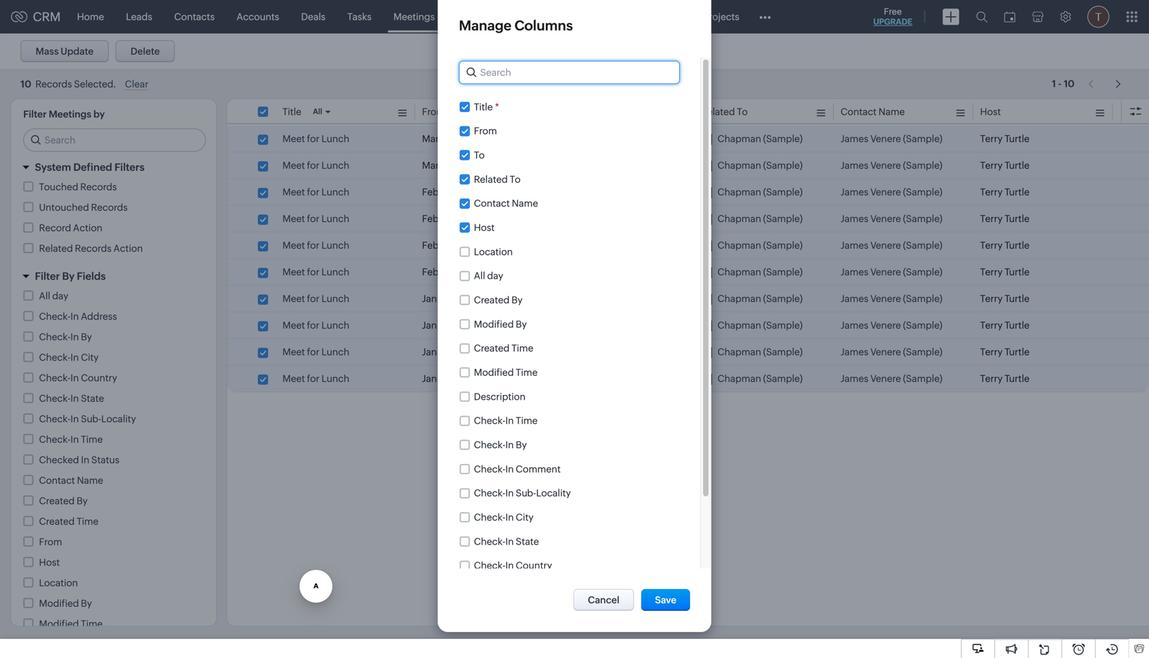 Task type: vqa. For each thing, say whether or not it's contained in the screenshot.
ninth THE MEET from the bottom
yes



Task type: locate. For each thing, give the bounding box(es) containing it.
chapman (sample) for mar 5, 2026 02:00 pm
[[718, 160, 803, 171]]

3 meet from the top
[[283, 187, 305, 198]]

chapman
[[718, 133, 761, 144], [718, 160, 761, 171], [718, 187, 761, 198], [718, 213, 761, 224], [718, 240, 761, 251], [718, 267, 761, 278], [718, 294, 761, 304], [718, 320, 761, 331], [718, 347, 761, 358], [718, 374, 761, 385]]

in
[[71, 311, 79, 322], [71, 332, 79, 343], [71, 352, 79, 363], [71, 373, 79, 384], [71, 393, 79, 404], [71, 414, 79, 425], [506, 416, 514, 427], [71, 434, 79, 445], [506, 440, 514, 451], [81, 455, 89, 466], [506, 464, 514, 475], [506, 488, 514, 499], [506, 513, 514, 523], [506, 537, 514, 548], [506, 561, 514, 572]]

8 chapman (sample) from the top
[[718, 320, 803, 331]]

chapman (sample) for jan 8, 2026 02:00 pm
[[718, 374, 803, 385]]

chapman for mar 12, 2026 02:00 pm
[[718, 133, 761, 144]]

for for feb 12, 2026 02:00 pm
[[307, 240, 320, 251]]

4 meet from the top
[[283, 213, 305, 224]]

james venere (sample) for feb 26, 2026 02:00 pm
[[841, 187, 943, 198]]

james for feb 19, 2026 02:00 pm
[[841, 213, 869, 224]]

0 horizontal spatial check-in country
[[39, 373, 117, 384]]

meet for lunch link for jan 29, 2026 02:00 pm
[[283, 292, 350, 306]]

2 horizontal spatial all
[[474, 271, 485, 282]]

locality down comment
[[536, 488, 571, 499]]

james venere (sample) link for jan 8, 2026 02:00 pm
[[841, 372, 943, 386]]

created by
[[474, 295, 523, 306], [39, 496, 88, 507]]

meet for lunch
[[283, 133, 350, 144], [283, 160, 350, 171], [283, 187, 350, 198], [283, 213, 350, 224], [283, 240, 350, 251], [283, 267, 350, 278], [283, 294, 350, 304], [283, 320, 350, 331], [283, 347, 350, 358], [283, 374, 350, 385]]

turtle for jan 15, 2026 02:00 pm
[[1005, 347, 1030, 358]]

9 turtle from the top
[[1005, 347, 1030, 358]]

4 for from the top
[[307, 213, 320, 224]]

7 terry turtle from the top
[[980, 294, 1030, 304]]

7 meet for lunch link from the top
[[283, 292, 350, 306]]

all day
[[474, 271, 503, 282], [39, 291, 68, 302]]

chapman (sample) link
[[701, 132, 803, 146], [701, 159, 803, 172], [701, 185, 803, 199], [701, 212, 803, 226], [701, 239, 803, 252], [701, 265, 803, 279], [701, 292, 803, 306], [701, 319, 803, 333], [701, 346, 803, 359], [701, 372, 803, 386]]

chapman for feb 26, 2026 02:00 pm
[[718, 187, 761, 198]]

action
[[73, 223, 102, 234], [113, 243, 143, 254]]

5 for from the top
[[307, 240, 320, 251]]

0 horizontal spatial modified by
[[39, 599, 92, 610]]

5, up 26,
[[441, 160, 449, 171]]

3 venere from the top
[[871, 187, 901, 198]]

1 vertical spatial created by
[[39, 496, 88, 507]]

3 james venere (sample) from the top
[[841, 187, 943, 198]]

02:00 down feb 26, 2026 02:00 pm
[[480, 213, 508, 224]]

time
[[512, 343, 534, 354], [516, 367, 538, 378], [516, 416, 538, 427], [81, 434, 103, 445], [77, 517, 99, 528], [81, 619, 103, 630]]

all right the title
[[313, 107, 322, 116]]

check-in by down check-in address
[[39, 332, 92, 343]]

3 chapman (sample) from the top
[[718, 187, 803, 198]]

mass update
[[36, 46, 94, 57]]

2 horizontal spatial contact
[[841, 106, 877, 117]]

1 horizontal spatial meetings
[[394, 11, 435, 22]]

1 vertical spatial all day
[[39, 291, 68, 302]]

filters
[[114, 161, 145, 173]]

2026
[[455, 133, 478, 144], [451, 160, 475, 171], [457, 187, 480, 198], [455, 213, 478, 224], [455, 240, 478, 251], [451, 267, 474, 278], [455, 294, 478, 304], [454, 320, 478, 331], [453, 347, 476, 358], [449, 374, 472, 385]]

mar down the mar 12, 2026 02:00 pm
[[422, 160, 439, 171]]

all day up jan 29, 2026 02:00 pm
[[474, 271, 503, 282]]

lunch for feb 26, 2026 02:00 pm
[[322, 187, 350, 198]]

update
[[61, 46, 94, 57]]

system defined filters
[[35, 161, 145, 173]]

6 venere from the top
[[871, 267, 901, 278]]

0 vertical spatial related to
[[701, 106, 748, 117]]

meet for mar 12, 2026 02:00 pm
[[283, 133, 305, 144]]

jan
[[422, 294, 437, 304], [422, 320, 437, 331], [422, 347, 437, 358], [422, 374, 437, 385]]

10 for from the top
[[307, 374, 320, 385]]

locality
[[101, 414, 136, 425], [536, 488, 571, 499]]

feb left "19,"
[[422, 213, 439, 224]]

2026 right 22,
[[454, 320, 478, 331]]

10
[[1064, 78, 1075, 89], [21, 79, 31, 90], [1064, 79, 1075, 90]]

james venere (sample)
[[841, 133, 943, 144], [841, 160, 943, 171], [841, 187, 943, 198], [841, 213, 943, 224], [841, 240, 943, 251], [841, 267, 943, 278], [841, 294, 943, 304], [841, 320, 943, 331], [841, 347, 943, 358], [841, 374, 943, 385]]

2 horizontal spatial to
[[737, 106, 748, 117]]

5 lunch from the top
[[322, 240, 350, 251]]

02:00 for feb 19, 2026 02:00 pm
[[480, 213, 508, 224]]

lunch for mar 12, 2026 02:00 pm
[[322, 133, 350, 144]]

day
[[487, 271, 503, 282], [52, 291, 68, 302]]

1 vertical spatial meetings
[[49, 109, 91, 120]]

1 vertical spatial records
[[91, 202, 128, 213]]

feb up jan 29, 2026 02:00 pm
[[422, 267, 439, 278]]

0 vertical spatial contact
[[841, 106, 877, 117]]

8 turtle from the top
[[1005, 320, 1030, 331]]

records down touched records
[[91, 202, 128, 213]]

created
[[474, 295, 510, 306], [474, 343, 510, 354], [39, 496, 75, 507], [39, 517, 75, 528]]

jan for jan 15, 2026 02:00 pm
[[422, 347, 437, 358]]

19,
[[441, 213, 453, 224]]

all
[[313, 107, 322, 116], [474, 271, 485, 282], [39, 291, 50, 302]]

record
[[39, 223, 71, 234]]

mar up mar 5, 2026 02:00 pm at the top left
[[422, 133, 439, 144]]

for for jan 22, 2026 02:00 pm
[[307, 320, 320, 331]]

james venere (sample) for mar 12, 2026 02:00 pm
[[841, 133, 943, 144]]

02:00 down jan 22, 2026 02:00 pm
[[478, 347, 507, 358]]

0 vertical spatial mar
[[422, 133, 439, 144]]

2 feb from the top
[[422, 213, 439, 224]]

1 horizontal spatial location
[[474, 247, 513, 258]]

0 vertical spatial filter
[[23, 109, 47, 120]]

james venere (sample) for jan 8, 2026 02:00 pm
[[841, 374, 943, 385]]

chapman (sample) for feb 26, 2026 02:00 pm
[[718, 187, 803, 198]]

day up jan 29, 2026 02:00 pm
[[487, 271, 503, 282]]

defined
[[73, 161, 112, 173]]

venere for jan 8, 2026 02:00 pm
[[871, 374, 901, 385]]

15,
[[439, 347, 451, 358]]

venere for feb 26, 2026 02:00 pm
[[871, 187, 901, 198]]

02:00 up description
[[474, 374, 503, 385]]

7 chapman (sample) from the top
[[718, 294, 803, 304]]

8 james from the top
[[841, 320, 869, 331]]

meet
[[283, 133, 305, 144], [283, 160, 305, 171], [283, 187, 305, 198], [283, 213, 305, 224], [283, 240, 305, 251], [283, 267, 305, 278], [283, 294, 305, 304], [283, 320, 305, 331], [283, 347, 305, 358], [283, 374, 305, 385]]

2026 right 15, on the bottom left
[[453, 347, 476, 358]]

0 vertical spatial check-in city
[[39, 352, 99, 363]]

chapman (sample) link for mar 12, 2026 02:00 pm
[[701, 132, 803, 146]]

1 vertical spatial related to
[[474, 174, 521, 185]]

city down check-in comment
[[516, 513, 534, 523]]

filter
[[23, 109, 47, 120], [35, 271, 60, 283]]

0 horizontal spatial check-in time
[[39, 434, 103, 445]]

02:00 for jan 22, 2026 02:00 pm
[[479, 320, 508, 331]]

8 lunch from the top
[[322, 320, 350, 331]]

5 venere from the top
[[871, 240, 901, 251]]

10 james venere (sample) link from the top
[[841, 372, 943, 386]]

profile image
[[1088, 6, 1110, 28]]

filter left fields
[[35, 271, 60, 283]]

1 horizontal spatial action
[[113, 243, 143, 254]]

related for from
[[474, 174, 508, 185]]

0 horizontal spatial created time
[[39, 517, 99, 528]]

8 meet for lunch from the top
[[283, 320, 350, 331]]

accounts link
[[226, 0, 290, 33]]

2 vertical spatial from
[[39, 537, 62, 548]]

james for jan 22, 2026 02:00 pm
[[841, 320, 869, 331]]

terry turtle for jan 8, 2026 02:00 pm
[[980, 374, 1030, 385]]

system
[[35, 161, 71, 173]]

10 james from the top
[[841, 374, 869, 385]]

for for jan 29, 2026 02:00 pm
[[307, 294, 320, 304]]

4 james venere (sample) from the top
[[841, 213, 943, 224]]

2 vertical spatial related
[[39, 243, 73, 254]]

check-in city down check-in comment
[[474, 513, 534, 523]]

2 vertical spatial all
[[39, 291, 50, 302]]

2026 right '8,'
[[449, 374, 472, 385]]

james
[[841, 133, 869, 144], [841, 160, 869, 171], [841, 187, 869, 198], [841, 213, 869, 224], [841, 240, 869, 251], [841, 267, 869, 278], [841, 294, 869, 304], [841, 320, 869, 331], [841, 347, 869, 358], [841, 374, 869, 385]]

host
[[980, 106, 1001, 117], [474, 222, 495, 233], [39, 558, 60, 569]]

02:00 up mar 5, 2026 02:00 pm at the top left
[[480, 133, 508, 144]]

2 12, from the top
[[441, 240, 453, 251]]

02:00 for feb 5, 2026 02:00 pm
[[476, 267, 504, 278]]

9 meet for lunch from the top
[[283, 347, 350, 358]]

turtle for mar 12, 2026 02:00 pm
[[1005, 133, 1030, 144]]

lunch for jan 29, 2026 02:00 pm
[[322, 294, 350, 304]]

check-in by up check-in comment
[[474, 440, 527, 451]]

2 vertical spatial host
[[39, 558, 60, 569]]

feb up feb 5, 2026 02:00 pm
[[422, 240, 439, 251]]

filter for filter by fields
[[35, 271, 60, 283]]

1 horizontal spatial all
[[313, 107, 322, 116]]

records up fields
[[75, 243, 112, 254]]

5 chapman (sample) link from the top
[[701, 239, 803, 252]]

0 vertical spatial all
[[313, 107, 322, 116]]

1 horizontal spatial created by
[[474, 295, 523, 306]]

row group
[[227, 126, 1149, 393]]

0 horizontal spatial check-in state
[[39, 393, 104, 404]]

check-in address
[[39, 311, 117, 322]]

filter meetings by
[[23, 109, 105, 120]]

projects
[[704, 11, 740, 22]]

4 chapman (sample) link from the top
[[701, 212, 803, 226]]

6 chapman from the top
[[718, 267, 761, 278]]

8 meet from the top
[[283, 320, 305, 331]]

related to
[[701, 106, 748, 117], [474, 174, 521, 185]]

6 james venere (sample) link from the top
[[841, 265, 943, 279]]

7 meet for lunch from the top
[[283, 294, 350, 304]]

1 vertical spatial check-in by
[[474, 440, 527, 451]]

1 vertical spatial search text field
[[24, 129, 205, 151]]

1 horizontal spatial contact
[[474, 198, 510, 209]]

2026 for mar 12, 2026 02:00 pm
[[455, 133, 478, 144]]

3 chapman (sample) link from the top
[[701, 185, 803, 199]]

0 vertical spatial city
[[81, 352, 99, 363]]

02:00 up feb 26, 2026 02:00 pm
[[476, 160, 505, 171]]

jan 29, 2026 02:00 pm
[[422, 294, 524, 304]]

0 horizontal spatial location
[[39, 578, 78, 589]]

9 meet for lunch link from the top
[[283, 346, 350, 359]]

search text field down columns
[[460, 62, 679, 83]]

jan left 22,
[[422, 320, 437, 331]]

1 jan from the top
[[422, 294, 437, 304]]

related records action
[[39, 243, 143, 254]]

feb left 26,
[[422, 187, 439, 198]]

search image
[[976, 11, 988, 23]]

2 1 - 10 from the top
[[1052, 79, 1075, 90]]

jan left '8,'
[[422, 374, 437, 385]]

1 chapman (sample) from the top
[[718, 133, 803, 144]]

0 vertical spatial related
[[701, 106, 735, 117]]

6 james venere (sample) from the top
[[841, 267, 943, 278]]

check-in city
[[39, 352, 99, 363], [474, 513, 534, 523]]

6 james from the top
[[841, 267, 869, 278]]

save button
[[642, 590, 690, 612]]

0 vertical spatial check-in time
[[474, 416, 538, 427]]

jan left 15, on the bottom left
[[422, 347, 437, 358]]

check-in sub-locality
[[39, 414, 136, 425], [474, 488, 571, 499]]

check-in time down description
[[474, 416, 538, 427]]

2026 down the mar 12, 2026 02:00 pm
[[451, 160, 475, 171]]

1 horizontal spatial check-in state
[[474, 537, 539, 548]]

9 venere from the top
[[871, 347, 901, 358]]

3 meet for lunch from the top
[[283, 187, 350, 198]]

2 chapman (sample) link from the top
[[701, 159, 803, 172]]

turtle for jan 22, 2026 02:00 pm
[[1005, 320, 1030, 331]]

10 meet for lunch from the top
[[283, 374, 350, 385]]

city
[[81, 352, 99, 363], [516, 513, 534, 523]]

1 horizontal spatial host
[[474, 222, 495, 233]]

chapman (sample) link for feb 5, 2026 02:00 pm
[[701, 265, 803, 279]]

1 horizontal spatial sub-
[[516, 488, 536, 499]]

4 james from the top
[[841, 213, 869, 224]]

action up filter by fields 'dropdown button'
[[113, 243, 143, 254]]

clear
[[125, 79, 149, 90]]

turtle for feb 5, 2026 02:00 pm
[[1005, 267, 1030, 278]]

1 vertical spatial check-in time
[[39, 434, 103, 445]]

filter down records
[[23, 109, 47, 120]]

1 horizontal spatial name
[[512, 198, 538, 209]]

logo image
[[11, 11, 27, 22]]

for
[[307, 133, 320, 144], [307, 160, 320, 171], [307, 187, 320, 198], [307, 213, 320, 224], [307, 240, 320, 251], [307, 267, 320, 278], [307, 294, 320, 304], [307, 320, 320, 331], [307, 347, 320, 358], [307, 374, 320, 385]]

0 vertical spatial check-in by
[[39, 332, 92, 343]]

02:00 up feb 19, 2026 02:00 pm
[[482, 187, 510, 198]]

sub-
[[81, 414, 101, 425], [516, 488, 536, 499]]

6 turtle from the top
[[1005, 267, 1030, 278]]

-
[[1058, 78, 1062, 89], [1058, 79, 1062, 90]]

meet for jan 29, 2026 02:00 pm
[[283, 294, 305, 304]]

1 mar from the top
[[422, 133, 439, 144]]

1 horizontal spatial country
[[516, 561, 552, 572]]

10 chapman (sample) link from the top
[[701, 372, 803, 386]]

created time down the checked at the left of the page
[[39, 517, 99, 528]]

2 vertical spatial to
[[510, 174, 521, 185]]

2026 right 26,
[[457, 187, 480, 198]]

12, up mar 5, 2026 02:00 pm at the top left
[[441, 133, 453, 144]]

meet for lunch link for feb 19, 2026 02:00 pm
[[283, 212, 350, 226]]

filter inside 'dropdown button'
[[35, 271, 60, 283]]

terry for feb 19, 2026 02:00 pm
[[980, 213, 1003, 224]]

02:00 down feb 12, 2026 02:00 pm
[[476, 267, 504, 278]]

tasks
[[348, 11, 372, 22]]

meetings left calls link
[[394, 11, 435, 22]]

for for feb 26, 2026 02:00 pm
[[307, 187, 320, 198]]

created by up jan 22, 2026 02:00 pm
[[474, 295, 523, 306]]

8 venere from the top
[[871, 320, 901, 331]]

meetings
[[394, 11, 435, 22], [49, 109, 91, 120]]

for for jan 15, 2026 02:00 pm
[[307, 347, 320, 358]]

all down filter by fields
[[39, 291, 50, 302]]

5, up "29,"
[[441, 267, 449, 278]]

10 james venere (sample) from the top
[[841, 374, 943, 385]]

free
[[884, 7, 902, 17]]

5 meet for lunch from the top
[[283, 240, 350, 251]]

(sample)
[[763, 133, 803, 144], [903, 133, 943, 144], [763, 160, 803, 171], [903, 160, 943, 171], [763, 187, 803, 198], [903, 187, 943, 198], [763, 213, 803, 224], [903, 213, 943, 224], [763, 240, 803, 251], [903, 240, 943, 251], [763, 267, 803, 278], [903, 267, 943, 278], [763, 294, 803, 304], [903, 294, 943, 304], [763, 320, 803, 331], [903, 320, 943, 331], [763, 347, 803, 358], [903, 347, 943, 358], [763, 374, 803, 385], [903, 374, 943, 385]]

james for jan 8, 2026 02:00 pm
[[841, 374, 869, 385]]

0 vertical spatial modified by
[[474, 319, 527, 330]]

turtle for jan 29, 2026 02:00 pm
[[1005, 294, 1030, 304]]

2026 up mar 5, 2026 02:00 pm at the top left
[[455, 133, 478, 144]]

1 feb from the top
[[422, 187, 439, 198]]

location
[[474, 247, 513, 258], [39, 578, 78, 589]]

8 james venere (sample) from the top
[[841, 320, 943, 331]]

2 terry from the top
[[980, 160, 1003, 171]]

1 vertical spatial locality
[[536, 488, 571, 499]]

7 terry from the top
[[980, 294, 1003, 304]]

chapman (sample) for feb 12, 2026 02:00 pm
[[718, 240, 803, 251]]

2026 up jan 29, 2026 02:00 pm
[[451, 267, 474, 278]]

02:00 down feb 19, 2026 02:00 pm
[[480, 240, 508, 251]]

1 horizontal spatial created time
[[474, 343, 534, 354]]

james for feb 12, 2026 02:00 pm
[[841, 240, 869, 251]]

1 meet from the top
[[283, 133, 305, 144]]

1 vertical spatial created time
[[39, 517, 99, 528]]

0 vertical spatial host
[[980, 106, 1001, 117]]

2 turtle from the top
[[1005, 160, 1030, 171]]

for for mar 12, 2026 02:00 pm
[[307, 133, 320, 144]]

9 terry from the top
[[980, 347, 1003, 358]]

1 5, from the top
[[441, 160, 449, 171]]

1 terry turtle from the top
[[980, 133, 1030, 144]]

meetings left by
[[49, 109, 91, 120]]

9 lunch from the top
[[322, 347, 350, 358]]

sub- up checked in status
[[81, 414, 101, 425]]

james venere (sample) link for jan 29, 2026 02:00 pm
[[841, 292, 943, 306]]

1 horizontal spatial from
[[422, 106, 445, 117]]

7 james from the top
[[841, 294, 869, 304]]

check-in time up checked in status
[[39, 434, 103, 445]]

2 chapman from the top
[[718, 160, 761, 171]]

all up jan 29, 2026 02:00 pm
[[474, 271, 485, 282]]

22,
[[439, 320, 452, 331]]

1 horizontal spatial to
[[510, 174, 521, 185]]

pm for feb 26, 2026 02:00 pm
[[512, 187, 526, 198]]

2026 for jan 29, 2026 02:00 pm
[[455, 294, 478, 304]]

2 vertical spatial name
[[77, 476, 103, 486]]

mar 12, 2026 02:00 pm
[[422, 133, 525, 144]]

8 for from the top
[[307, 320, 320, 331]]

4 venere from the top
[[871, 213, 901, 224]]

1 horizontal spatial all day
[[474, 271, 503, 282]]

city down address
[[81, 352, 99, 363]]

4 chapman from the top
[[718, 213, 761, 224]]

2 jan from the top
[[422, 320, 437, 331]]

terry for mar 12, 2026 02:00 pm
[[980, 133, 1003, 144]]

2 lunch from the top
[[322, 160, 350, 171]]

upgrade
[[874, 17, 913, 26]]

terry turtle for feb 12, 2026 02:00 pm
[[980, 240, 1030, 251]]

1 1 - 10 from the top
[[1052, 78, 1075, 89]]

lunch for jan 8, 2026 02:00 pm
[[322, 374, 350, 385]]

5 terry turtle from the top
[[980, 240, 1030, 251]]

chapman (sample)
[[718, 133, 803, 144], [718, 160, 803, 171], [718, 187, 803, 198], [718, 213, 803, 224], [718, 240, 803, 251], [718, 267, 803, 278], [718, 294, 803, 304], [718, 320, 803, 331], [718, 347, 803, 358], [718, 374, 803, 385]]

02:00 for jan 8, 2026 02:00 pm
[[474, 374, 503, 385]]

1 meet for lunch from the top
[[283, 133, 350, 144]]

check-in sub-locality down check-in comment
[[474, 488, 571, 499]]

1 vertical spatial from
[[474, 126, 497, 137]]

locality up 'status' at bottom
[[101, 414, 136, 425]]

0 horizontal spatial country
[[81, 373, 117, 384]]

created time down jan 22, 2026 02:00 pm
[[474, 343, 534, 354]]

2 terry turtle from the top
[[980, 160, 1030, 171]]

0 horizontal spatial check-in city
[[39, 352, 99, 363]]

2 horizontal spatial from
[[474, 126, 497, 137]]

4 lunch from the top
[[322, 213, 350, 224]]

4 chapman (sample) from the top
[[718, 213, 803, 224]]

1 vertical spatial related
[[474, 174, 508, 185]]

3 meet for lunch link from the top
[[283, 185, 350, 199]]

10 meet from the top
[[283, 374, 305, 385]]

02:00 down jan 29, 2026 02:00 pm
[[479, 320, 508, 331]]

2 james venere (sample) from the top
[[841, 160, 943, 171]]

2 chapman (sample) from the top
[[718, 160, 803, 171]]

2026 right "19,"
[[455, 213, 478, 224]]

1 horizontal spatial check-in country
[[474, 561, 552, 572]]

0 vertical spatial locality
[[101, 414, 136, 425]]

2026 for feb 26, 2026 02:00 pm
[[457, 187, 480, 198]]

3 james from the top
[[841, 187, 869, 198]]

2026 for jan 15, 2026 02:00 pm
[[453, 347, 476, 358]]

3 jan from the top
[[422, 347, 437, 358]]

1 james from the top
[[841, 133, 869, 144]]

0 horizontal spatial to
[[474, 150, 485, 161]]

1 chapman (sample) link from the top
[[701, 132, 803, 146]]

Search text field
[[460, 62, 679, 83], [24, 129, 205, 151]]

check-in time
[[474, 416, 538, 427], [39, 434, 103, 445]]

2026 up feb 5, 2026 02:00 pm
[[455, 240, 478, 251]]

1 horizontal spatial state
[[516, 537, 539, 548]]

pm for jan 29, 2026 02:00 pm
[[510, 294, 524, 304]]

venere for feb 5, 2026 02:00 pm
[[871, 267, 901, 278]]

created by down the checked at the left of the page
[[39, 496, 88, 507]]

1 vertical spatial host
[[474, 222, 495, 233]]

0 vertical spatial contact name
[[841, 106, 905, 117]]

mar for mar 12, 2026 02:00 pm
[[422, 133, 439, 144]]

mar
[[422, 133, 439, 144], [422, 160, 439, 171]]

2 vertical spatial contact
[[39, 476, 75, 486]]

1 vertical spatial contact
[[474, 198, 510, 209]]

1 horizontal spatial related
[[474, 174, 508, 185]]

related
[[701, 106, 735, 117], [474, 174, 508, 185], [39, 243, 73, 254]]

chapman (sample) for mar 12, 2026 02:00 pm
[[718, 133, 803, 144]]

meet for lunch for feb 5, 2026 02:00 pm
[[283, 267, 350, 278]]

meet for jan 8, 2026 02:00 pm
[[283, 374, 305, 385]]

1 meet for lunch link from the top
[[283, 132, 350, 146]]

4 meet for lunch link from the top
[[283, 212, 350, 226]]

country
[[81, 373, 117, 384], [516, 561, 552, 572]]

8 meet for lunch link from the top
[[283, 319, 350, 333]]

james venere (sample) link for jan 15, 2026 02:00 pm
[[841, 346, 943, 359]]

action up related records action
[[73, 223, 102, 234]]

1 vertical spatial mar
[[422, 160, 439, 171]]

0 horizontal spatial all day
[[39, 291, 68, 302]]

12, down "19,"
[[441, 240, 453, 251]]

2 meet for lunch link from the top
[[283, 159, 350, 172]]

terry for feb 5, 2026 02:00 pm
[[980, 267, 1003, 278]]

terry for jan 29, 2026 02:00 pm
[[980, 294, 1003, 304]]

lunch for jan 22, 2026 02:00 pm
[[322, 320, 350, 331]]

record action
[[39, 223, 102, 234]]

6 chapman (sample) link from the top
[[701, 265, 803, 279]]

3 lunch from the top
[[322, 187, 350, 198]]

check-in sub-locality up checked in status
[[39, 414, 136, 425]]

9 terry turtle from the top
[[980, 347, 1030, 358]]

terry turtle
[[980, 133, 1030, 144], [980, 160, 1030, 171], [980, 187, 1030, 198], [980, 213, 1030, 224], [980, 240, 1030, 251], [980, 267, 1030, 278], [980, 294, 1030, 304], [980, 320, 1030, 331], [980, 347, 1030, 358], [980, 374, 1030, 385]]

0 horizontal spatial from
[[39, 537, 62, 548]]

feb 19, 2026 02:00 pm
[[422, 213, 524, 224]]

02:00 up jan 22, 2026 02:00 pm
[[480, 294, 508, 304]]

check-in city down check-in address
[[39, 352, 99, 363]]

all day down filter by fields
[[39, 291, 68, 302]]

for for jan 8, 2026 02:00 pm
[[307, 374, 320, 385]]

1 vertical spatial filter
[[35, 271, 60, 283]]

2 horizontal spatial host
[[980, 106, 1001, 117]]

chapman (sample) link for feb 26, 2026 02:00 pm
[[701, 185, 803, 199]]

4 terry turtle from the top
[[980, 213, 1030, 224]]

meet for lunch for jan 15, 2026 02:00 pm
[[283, 347, 350, 358]]

2 for from the top
[[307, 160, 320, 171]]

1 vertical spatial to
[[474, 150, 485, 161]]

2026 right "29,"
[[455, 294, 478, 304]]

3 terry turtle from the top
[[980, 187, 1030, 198]]

5 james venere (sample) link from the top
[[841, 239, 943, 252]]

mar for mar 5, 2026 02:00 pm
[[422, 160, 439, 171]]

1
[[1052, 78, 1056, 89], [1052, 79, 1056, 90]]

jan left "29,"
[[422, 294, 437, 304]]

search text field up system defined filters dropdown button
[[24, 129, 205, 151]]

5 chapman from the top
[[718, 240, 761, 251]]

0 horizontal spatial modified time
[[39, 619, 103, 630]]

day down filter by fields
[[52, 291, 68, 302]]

1 vertical spatial 5,
[[441, 267, 449, 278]]

james venere (sample) link
[[841, 132, 943, 146], [841, 159, 943, 172], [841, 185, 943, 199], [841, 212, 943, 226], [841, 239, 943, 252], [841, 265, 943, 279], [841, 292, 943, 306], [841, 319, 943, 333], [841, 346, 943, 359], [841, 372, 943, 386]]

related for untouched records
[[39, 243, 73, 254]]

meet for lunch link
[[283, 132, 350, 146], [283, 159, 350, 172], [283, 185, 350, 199], [283, 212, 350, 226], [283, 239, 350, 252], [283, 265, 350, 279], [283, 292, 350, 306], [283, 319, 350, 333], [283, 346, 350, 359], [283, 372, 350, 386]]

james for mar 5, 2026 02:00 pm
[[841, 160, 869, 171]]

0 horizontal spatial action
[[73, 223, 102, 234]]

feb 5, 2026 02:00 pm
[[422, 267, 520, 278]]

3 james venere (sample) link from the top
[[841, 185, 943, 199]]

5 meet for lunch link from the top
[[283, 239, 350, 252]]

6 lunch from the top
[[322, 267, 350, 278]]

0 vertical spatial country
[[81, 373, 117, 384]]

contacts link
[[163, 0, 226, 33]]

8 terry from the top
[[980, 320, 1003, 331]]

modified time
[[474, 367, 538, 378], [39, 619, 103, 630]]

3 terry from the top
[[980, 187, 1003, 198]]

0 horizontal spatial created by
[[39, 496, 88, 507]]

chapman for jan 8, 2026 02:00 pm
[[718, 374, 761, 385]]

0 vertical spatial location
[[474, 247, 513, 258]]

check-in country
[[39, 373, 117, 384], [474, 561, 552, 572]]

records down the defined
[[80, 182, 117, 193]]

calls
[[457, 11, 478, 22]]

2 james from the top
[[841, 160, 869, 171]]

sub- down check-in comment
[[516, 488, 536, 499]]

1 terry from the top
[[980, 133, 1003, 144]]

0 vertical spatial state
[[81, 393, 104, 404]]



Task type: describe. For each thing, give the bounding box(es) containing it.
row group containing meet for lunch
[[227, 126, 1149, 393]]

meet for lunch for jan 8, 2026 02:00 pm
[[283, 374, 350, 385]]

terry turtle for mar 12, 2026 02:00 pm
[[980, 133, 1030, 144]]

29,
[[439, 294, 453, 304]]

meet for jan 22, 2026 02:00 pm
[[283, 320, 305, 331]]

1 horizontal spatial related to
[[701, 106, 748, 117]]

0 horizontal spatial host
[[39, 558, 60, 569]]

check-in comment
[[474, 464, 561, 475]]

leads
[[126, 11, 152, 22]]

0 vertical spatial check-in country
[[39, 373, 117, 384]]

1 horizontal spatial check-in sub-locality
[[474, 488, 571, 499]]

chapman for feb 5, 2026 02:00 pm
[[718, 267, 761, 278]]

chapman for feb 19, 2026 02:00 pm
[[718, 213, 761, 224]]

feb for feb 26, 2026 02:00 pm
[[422, 187, 439, 198]]

turtle for jan 8, 2026 02:00 pm
[[1005, 374, 1030, 385]]

contacts
[[174, 11, 215, 22]]

pm for mar 12, 2026 02:00 pm
[[510, 133, 525, 144]]

meetings link
[[383, 0, 446, 33]]

deals link
[[290, 0, 337, 33]]

26,
[[441, 187, 455, 198]]

feb 26, 2026 02:00 pm
[[422, 187, 526, 198]]

search element
[[968, 0, 996, 34]]

02:00 for feb 26, 2026 02:00 pm
[[482, 187, 510, 198]]

chapman (sample) for jan 22, 2026 02:00 pm
[[718, 320, 803, 331]]

free upgrade
[[874, 7, 913, 26]]

james for mar 12, 2026 02:00 pm
[[841, 133, 869, 144]]

chapman (sample) link for jan 15, 2026 02:00 pm
[[701, 346, 803, 359]]

fields
[[77, 271, 106, 283]]

deals
[[301, 11, 326, 22]]

2 horizontal spatial name
[[879, 106, 905, 117]]

turtle for feb 12, 2026 02:00 pm
[[1005, 240, 1030, 251]]

1 - from the top
[[1058, 78, 1062, 89]]

terry for feb 26, 2026 02:00 pm
[[980, 187, 1003, 198]]

touched
[[39, 182, 78, 193]]

lunch for mar 5, 2026 02:00 pm
[[322, 160, 350, 171]]

terry for jan 22, 2026 02:00 pm
[[980, 320, 1003, 331]]

12, for feb
[[441, 240, 453, 251]]

chapman (sample) link for feb 19, 2026 02:00 pm
[[701, 212, 803, 226]]

chapman for jan 22, 2026 02:00 pm
[[718, 320, 761, 331]]

5, for feb
[[441, 267, 449, 278]]

0 horizontal spatial search text field
[[24, 129, 205, 151]]

1 vertical spatial location
[[39, 578, 78, 589]]

2 horizontal spatial related
[[701, 106, 735, 117]]

terry for jan 8, 2026 02:00 pm
[[980, 374, 1003, 385]]

venere for feb 12, 2026 02:00 pm
[[871, 240, 901, 251]]

address
[[81, 311, 117, 322]]

meet for feb 26, 2026 02:00 pm
[[283, 187, 305, 198]]

manage columns
[[459, 18, 573, 34]]

2 horizontal spatial contact name
[[841, 106, 905, 117]]

0 vertical spatial to
[[737, 106, 748, 117]]

pm for jan 22, 2026 02:00 pm
[[510, 320, 524, 331]]

1 vertical spatial contact name
[[474, 198, 538, 209]]

feb for feb 12, 2026 02:00 pm
[[422, 240, 439, 251]]

campaigns link
[[546, 0, 619, 33]]

calendar image
[[1004, 11, 1016, 22]]

chapman for mar 5, 2026 02:00 pm
[[718, 160, 761, 171]]

1 horizontal spatial check-in by
[[474, 440, 527, 451]]

0 vertical spatial search text field
[[460, 62, 679, 83]]

columns
[[515, 18, 573, 34]]

0 vertical spatial action
[[73, 223, 102, 234]]

1 horizontal spatial check-in city
[[474, 513, 534, 523]]

0 horizontal spatial related to
[[474, 174, 521, 185]]

jan 8, 2026 02:00 pm
[[422, 374, 519, 385]]

selected.
[[74, 79, 116, 90]]

save
[[655, 595, 677, 606]]

terry turtle for jan 15, 2026 02:00 pm
[[980, 347, 1030, 358]]

1 vertical spatial all
[[474, 271, 485, 282]]

1 horizontal spatial locality
[[536, 488, 571, 499]]

delete
[[131, 46, 160, 57]]

description
[[474, 392, 526, 403]]

filter for filter meetings by
[[23, 109, 47, 120]]

pm for jan 15, 2026 02:00 pm
[[508, 347, 523, 358]]

james venere (sample) for feb 12, 2026 02:00 pm
[[841, 240, 943, 251]]

feb 12, 2026 02:00 pm
[[422, 240, 524, 251]]

meet for jan 15, 2026 02:00 pm
[[283, 347, 305, 358]]

meet for mar 5, 2026 02:00 pm
[[283, 160, 305, 171]]

james venere (sample) link for feb 19, 2026 02:00 pm
[[841, 212, 943, 226]]

chapman for feb 12, 2026 02:00 pm
[[718, 240, 761, 251]]

0 vertical spatial from
[[422, 106, 445, 117]]

untouched
[[39, 202, 89, 213]]

terry turtle for feb 26, 2026 02:00 pm
[[980, 187, 1030, 198]]

1 horizontal spatial day
[[487, 271, 503, 282]]

1 1 from the top
[[1052, 78, 1056, 89]]

mar 5, 2026 02:00 pm
[[422, 160, 521, 171]]

james for jan 15, 2026 02:00 pm
[[841, 347, 869, 358]]

delete button
[[116, 40, 175, 62]]

venere for jan 15, 2026 02:00 pm
[[871, 347, 901, 358]]

system defined filters button
[[11, 155, 216, 180]]

touched records
[[39, 182, 117, 193]]

turtle for feb 19, 2026 02:00 pm
[[1005, 213, 1030, 224]]

james venere (sample) link for mar 5, 2026 02:00 pm
[[841, 159, 943, 172]]

1 vertical spatial country
[[516, 561, 552, 572]]

meet for lunch link for jan 8, 2026 02:00 pm
[[283, 372, 350, 386]]

1 vertical spatial day
[[52, 291, 68, 302]]

meet for lunch for jan 29, 2026 02:00 pm
[[283, 294, 350, 304]]

feb for feb 5, 2026 02:00 pm
[[422, 267, 439, 278]]

untouched records
[[39, 202, 128, 213]]

status
[[91, 455, 119, 466]]

tasks link
[[337, 0, 383, 33]]

campaigns
[[557, 11, 608, 22]]

venere for mar 12, 2026 02:00 pm
[[871, 133, 901, 144]]

0 vertical spatial created by
[[474, 295, 523, 306]]

1 vertical spatial sub-
[[516, 488, 536, 499]]

2 - from the top
[[1058, 79, 1062, 90]]

james for feb 5, 2026 02:00 pm
[[841, 267, 869, 278]]

pm for feb 5, 2026 02:00 pm
[[506, 267, 520, 278]]

1 vertical spatial modified time
[[39, 619, 103, 630]]

leads link
[[115, 0, 163, 33]]

02:00 for feb 12, 2026 02:00 pm
[[480, 240, 508, 251]]

by inside 'dropdown button'
[[62, 271, 75, 283]]

0 vertical spatial created time
[[474, 343, 534, 354]]

1 vertical spatial name
[[512, 198, 538, 209]]

0 horizontal spatial meetings
[[49, 109, 91, 120]]

jan 22, 2026 02:00 pm
[[422, 320, 524, 331]]

james venere (sample) for mar 5, 2026 02:00 pm
[[841, 160, 943, 171]]

meet for lunch for mar 5, 2026 02:00 pm
[[283, 160, 350, 171]]

james venere (sample) for jan 15, 2026 02:00 pm
[[841, 347, 943, 358]]

calls link
[[446, 0, 489, 33]]

1 vertical spatial state
[[516, 537, 539, 548]]

8,
[[439, 374, 447, 385]]

mass
[[36, 46, 59, 57]]

meet for lunch link for feb 5, 2026 02:00 pm
[[283, 265, 350, 279]]

1 vertical spatial city
[[516, 513, 534, 523]]

cancel button
[[574, 590, 634, 612]]

home link
[[66, 0, 115, 33]]

filter by fields
[[35, 271, 106, 283]]

2026 for jan 22, 2026 02:00 pm
[[454, 320, 478, 331]]

home
[[77, 11, 104, 22]]

crm link
[[11, 10, 61, 24]]

checked in status
[[39, 455, 119, 466]]

crm
[[33, 10, 61, 24]]

1 horizontal spatial modified by
[[474, 319, 527, 330]]

0 horizontal spatial check-in by
[[39, 332, 92, 343]]

accounts
[[237, 11, 279, 22]]

chapman for jan 15, 2026 02:00 pm
[[718, 347, 761, 358]]

reports
[[500, 11, 535, 22]]

0 vertical spatial all day
[[474, 271, 503, 282]]

1 vertical spatial check-in country
[[474, 561, 552, 572]]

02:00 for jan 15, 2026 02:00 pm
[[478, 347, 507, 358]]

lunch for feb 5, 2026 02:00 pm
[[322, 267, 350, 278]]

10 records selected.
[[21, 79, 116, 90]]

venere for mar 5, 2026 02:00 pm
[[871, 160, 901, 171]]

james for jan 29, 2026 02:00 pm
[[841, 294, 869, 304]]

mass update button
[[21, 40, 109, 62]]

0 horizontal spatial all
[[39, 291, 50, 302]]

02:00 for mar 12, 2026 02:00 pm
[[480, 133, 508, 144]]

title
[[283, 106, 301, 117]]

1 vertical spatial action
[[113, 243, 143, 254]]

meet for lunch for mar 12, 2026 02:00 pm
[[283, 133, 350, 144]]

0 horizontal spatial sub-
[[81, 414, 101, 425]]

0 horizontal spatial name
[[77, 476, 103, 486]]

lunch for jan 15, 2026 02:00 pm
[[322, 347, 350, 358]]

turtle for mar 5, 2026 02:00 pm
[[1005, 160, 1030, 171]]

0 vertical spatial check-in state
[[39, 393, 104, 404]]

manage
[[459, 18, 512, 34]]

0 vertical spatial check-in sub-locality
[[39, 414, 136, 425]]

2026 for feb 5, 2026 02:00 pm
[[451, 267, 474, 278]]

records for untouched
[[91, 202, 128, 213]]

pm for feb 19, 2026 02:00 pm
[[510, 213, 524, 224]]

projects link
[[693, 0, 751, 33]]

meet for feb 12, 2026 02:00 pm
[[283, 240, 305, 251]]

jan 15, 2026 02:00 pm
[[422, 347, 523, 358]]

1 horizontal spatial modified time
[[474, 367, 538, 378]]

cancel
[[588, 595, 620, 606]]

james venere (sample) link for feb 5, 2026 02:00 pm
[[841, 265, 943, 279]]

reports link
[[489, 0, 546, 33]]

2 vertical spatial contact name
[[39, 476, 103, 486]]

for for mar 5, 2026 02:00 pm
[[307, 160, 320, 171]]

records
[[35, 79, 72, 90]]

james venere (sample) for jan 22, 2026 02:00 pm
[[841, 320, 943, 331]]

james venere (sample) for feb 19, 2026 02:00 pm
[[841, 213, 943, 224]]

comment
[[516, 464, 561, 475]]

james venere (sample) link for feb 26, 2026 02:00 pm
[[841, 185, 943, 199]]

lunch for feb 12, 2026 02:00 pm
[[322, 240, 350, 251]]

1 horizontal spatial check-in time
[[474, 416, 538, 427]]

2 1 from the top
[[1052, 79, 1056, 90]]

terry turtle for jan 29, 2026 02:00 pm
[[980, 294, 1030, 304]]

pm for jan 8, 2026 02:00 pm
[[505, 374, 519, 385]]

checked
[[39, 455, 79, 466]]

1 vertical spatial modified by
[[39, 599, 92, 610]]

meet for lunch link for jan 15, 2026 02:00 pm
[[283, 346, 350, 359]]

0 horizontal spatial contact
[[39, 476, 75, 486]]

turtle for feb 26, 2026 02:00 pm
[[1005, 187, 1030, 198]]

filter by fields button
[[11, 264, 216, 289]]

profile element
[[1080, 0, 1118, 33]]

lunch for feb 19, 2026 02:00 pm
[[322, 213, 350, 224]]

terry for feb 12, 2026 02:00 pm
[[980, 240, 1003, 251]]

by
[[93, 109, 105, 120]]



